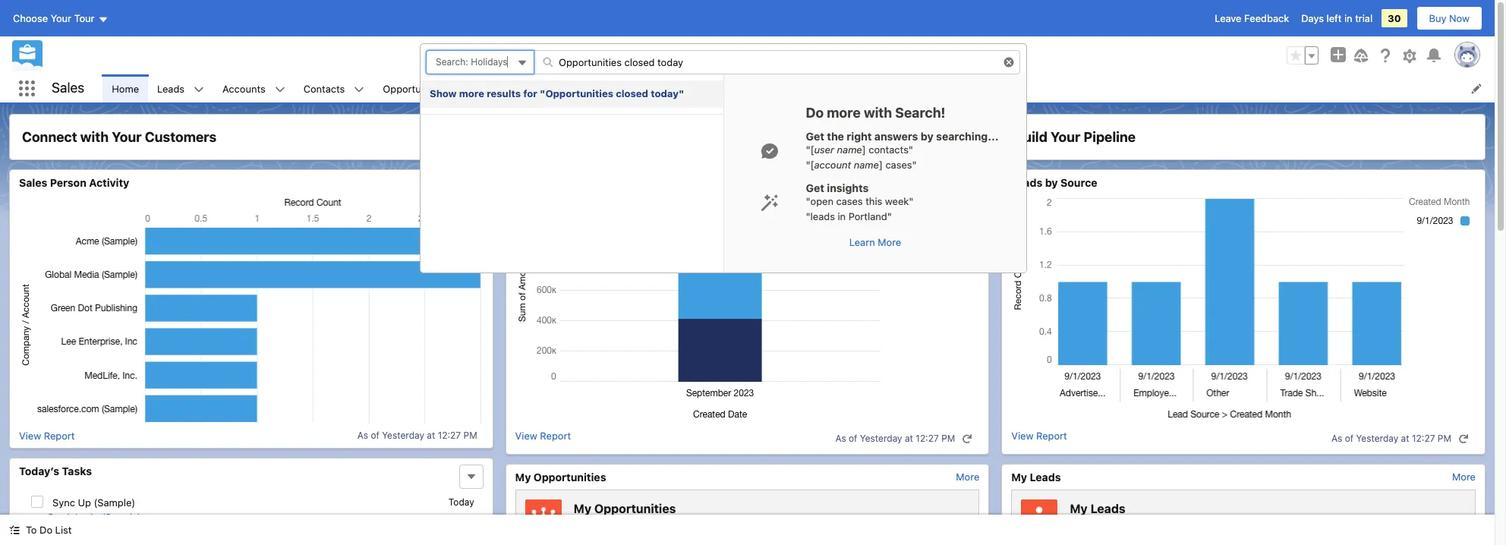 Task type: locate. For each thing, give the bounding box(es) containing it.
more
[[459, 87, 484, 99], [827, 105, 861, 121]]

opportunities
[[638, 49, 701, 62], [383, 82, 446, 95], [534, 470, 606, 483], [595, 502, 676, 515]]

1 horizontal spatial more
[[1453, 470, 1476, 483]]

get up "open
[[806, 181, 825, 194]]

1 horizontal spatial view
[[515, 429, 538, 442]]

text default image
[[194, 84, 204, 95], [275, 84, 285, 95], [761, 142, 779, 160], [1459, 433, 1469, 444]]

0 horizontal spatial with
[[80, 129, 109, 145]]

1 vertical spatial with
[[80, 129, 109, 145]]

my inside the my leads 2+ items, sorted by name
[[1070, 502, 1088, 515]]

1 horizontal spatial items,
[[1084, 518, 1110, 529]]

view for build your pipeline
[[1012, 429, 1034, 442]]

days
[[1302, 12, 1324, 24]]

1 horizontal spatial ]
[[879, 158, 883, 170]]

2 horizontal spatial your
[[1051, 129, 1081, 145]]

] down right
[[863, 144, 866, 156]]

name down right
[[837, 144, 863, 156]]

view report link up my leads
[[1012, 429, 1068, 448]]

1 vertical spatial closed
[[616, 87, 649, 99]]

your down home
[[112, 129, 142, 145]]

1 horizontal spatial sales
[[52, 80, 84, 96]]

1 horizontal spatial do
[[806, 105, 824, 121]]

0 horizontal spatial view
[[19, 429, 41, 442]]

as for my opportunities
[[836, 433, 846, 444]]

as
[[357, 430, 368, 441], [836, 433, 846, 444], [1332, 433, 1343, 444]]

text default image
[[354, 84, 365, 95], [761, 194, 779, 212], [962, 433, 973, 444], [9, 525, 20, 536]]

in down cases on the right of page
[[838, 210, 846, 222]]

today
[[449, 496, 474, 508]]

name down the 'contacts"'
[[854, 158, 879, 170]]

1 vertical spatial get
[[806, 181, 825, 194]]

up
[[78, 496, 91, 508]]

leave
[[1215, 12, 1242, 24]]

at for my opportunities
[[905, 433, 914, 444]]

0 horizontal spatial do
[[40, 524, 52, 536]]

0 vertical spatial name
[[837, 144, 863, 156]]

get for get insights
[[806, 181, 825, 194]]

sales for sales person activity
[[19, 176, 47, 189]]

2 horizontal spatial pm
[[1438, 433, 1452, 444]]

view report link up today's
[[19, 429, 75, 442]]

more link
[[956, 470, 980, 483], [1453, 470, 1476, 483]]

2 horizontal spatial as
[[1332, 433, 1343, 444]]

0 vertical spatial "[
[[806, 144, 814, 156]]

by inside the my leads 2+ items, sorted by name
[[1143, 518, 1153, 529]]

view report up today's
[[19, 429, 75, 442]]

insights
[[827, 181, 869, 194]]

of for my leads
[[1345, 433, 1354, 444]]

get inside get the right answers by searching... "[ user name ] contacts" "[ account name ] cases"
[[806, 130, 825, 143]]

3 view report from the left
[[1012, 429, 1068, 442]]

my opportunities 2+ items, sorted by opportunity name
[[574, 502, 739, 529]]

2+ inside my opportunities 2+ items, sorted by opportunity name
[[574, 518, 585, 529]]

more inside suggestions list box
[[459, 87, 484, 99]]

1 horizontal spatial 12:​27
[[916, 433, 939, 444]]

view report for build
[[1012, 429, 1068, 442]]

view report up my opportunities
[[515, 429, 571, 442]]

get up user at the right top of the page
[[806, 130, 825, 143]]

1 horizontal spatial more
[[827, 105, 861, 121]]

show
[[430, 87, 457, 99]]

1 horizontal spatial 2+
[[1070, 518, 1081, 529]]

1 view from the left
[[19, 429, 41, 442]]

closed left today"
[[616, 87, 649, 99]]

as of yesterday at 12:​27 pm for my leads
[[1332, 433, 1452, 444]]

0 horizontal spatial view report
[[19, 429, 75, 442]]

report up today's tasks
[[44, 429, 75, 442]]

person
[[50, 176, 86, 189]]

items, for opportunities
[[588, 518, 614, 529]]

get inside get insights "open cases this week" "leads in portland"
[[806, 181, 825, 194]]

in inside get insights "open cases this week" "leads in portland"
[[838, 210, 846, 222]]

report for connect
[[44, 429, 75, 442]]

leave feedback link
[[1215, 12, 1290, 24]]

2 horizontal spatial view report link
[[1012, 429, 1068, 448]]

2 more link from the left
[[1453, 470, 1476, 483]]

"[ up account
[[806, 144, 814, 156]]

2 horizontal spatial of
[[1345, 433, 1354, 444]]

0 horizontal spatial sales
[[19, 176, 47, 189]]

3 view from the left
[[1012, 429, 1034, 442]]

your inside choose your tour dropdown button
[[51, 12, 71, 24]]

2 "[ from the top
[[806, 158, 814, 170]]

2+
[[574, 518, 585, 529], [1070, 518, 1081, 529]]

1 horizontal spatial closed
[[704, 49, 734, 62]]

0 horizontal spatial 2+
[[574, 518, 585, 529]]

1 vertical spatial in
[[838, 210, 846, 222]]

my for my leads 2+ items, sorted by name
[[1070, 502, 1088, 515]]

accounts list item
[[213, 74, 294, 103]]

] down the 'contacts"'
[[879, 158, 883, 170]]

1 "[ from the top
[[806, 144, 814, 156]]

2 horizontal spatial 12:​27
[[1412, 433, 1436, 444]]

1 horizontal spatial sorted
[[1113, 518, 1140, 529]]

view report link for build your pipeline
[[1012, 429, 1068, 448]]

my for my leads
[[1012, 470, 1028, 483]]

sarah
[[48, 511, 73, 523]]

items, inside the my leads 2+ items, sorted by name
[[1084, 518, 1110, 529]]

report up my opportunities
[[540, 429, 571, 442]]

opportunity
[[660, 518, 711, 529]]

1 2+ from the left
[[574, 518, 585, 529]]

right
[[847, 130, 872, 143]]

]
[[863, 144, 866, 156], [879, 158, 883, 170]]

1 horizontal spatial view report
[[515, 429, 571, 442]]

0 horizontal spatial yesterday
[[382, 430, 424, 441]]

1 vertical spatial more
[[827, 105, 861, 121]]

sorted
[[616, 518, 644, 529], [1113, 518, 1140, 529]]

1 horizontal spatial pm
[[942, 433, 956, 444]]

2 sorted from the left
[[1113, 518, 1140, 529]]

1 horizontal spatial at
[[905, 433, 914, 444]]

list containing home
[[103, 74, 1495, 103]]

0 horizontal spatial sorted
[[616, 518, 644, 529]]

with
[[864, 105, 892, 121], [80, 129, 109, 145]]

1 horizontal spatial in
[[1345, 12, 1353, 24]]

"opportunities
[[540, 87, 614, 99]]

0 horizontal spatial more link
[[956, 470, 980, 483]]

2 report from the left
[[540, 429, 571, 442]]

1 vertical spatial do
[[40, 524, 52, 536]]

closed left the today
[[704, 49, 734, 62]]

1 horizontal spatial yesterday
[[860, 433, 903, 444]]

opportunities inside button
[[638, 49, 701, 62]]

1 view report link from the left
[[19, 429, 75, 442]]

closed inside suggestions list box
[[616, 87, 649, 99]]

as for my leads
[[1332, 433, 1343, 444]]

1 vertical spatial (sample)
[[102, 511, 141, 523]]

3 report from the left
[[1037, 429, 1068, 442]]

2 horizontal spatial at
[[1402, 433, 1410, 444]]

0 horizontal spatial view report link
[[19, 429, 75, 442]]

2 name from the left
[[1156, 518, 1181, 529]]

with right connect
[[80, 129, 109, 145]]

30
[[1388, 12, 1402, 24]]

sales for sales
[[52, 80, 84, 96]]

1 view report from the left
[[19, 429, 75, 442]]

forecasts
[[563, 82, 608, 95]]

view report for connect
[[19, 429, 75, 442]]

1 vertical spatial sales
[[19, 176, 47, 189]]

pm for my opportunities
[[942, 433, 956, 444]]

2+ inside the my leads 2+ items, sorted by name
[[1070, 518, 1081, 529]]

1 horizontal spatial as of yesterday at 12:​27 pm
[[836, 433, 956, 444]]

build your pipeline
[[1015, 129, 1136, 145]]

closed
[[704, 49, 734, 62], [616, 87, 649, 99]]

tasks
[[62, 464, 92, 477]]

2 2+ from the left
[[1070, 518, 1081, 529]]

more right 'show'
[[459, 87, 484, 99]]

1 vertical spatial ]
[[879, 158, 883, 170]]

text default image inside accounts list item
[[275, 84, 285, 95]]

0 horizontal spatial in
[[838, 210, 846, 222]]

my inside my opportunities 2+ items, sorted by opportunity name
[[574, 502, 592, 515]]

opportunities for my opportunities
[[534, 470, 606, 483]]

more up the
[[827, 105, 861, 121]]

0 vertical spatial get
[[806, 130, 825, 143]]

1 get from the top
[[806, 130, 825, 143]]

1 items, from the left
[[588, 518, 614, 529]]

0 vertical spatial sales
[[52, 80, 84, 96]]

1 sorted from the left
[[616, 518, 644, 529]]

list
[[103, 74, 1495, 103]]

1 vertical spatial "[
[[806, 158, 814, 170]]

text default image inside to do list button
[[9, 525, 20, 536]]

1 horizontal spatial more link
[[1453, 470, 1476, 483]]

report for build
[[1037, 429, 1068, 442]]

0 horizontal spatial closed
[[616, 87, 649, 99]]

0 horizontal spatial report
[[44, 429, 75, 442]]

2 horizontal spatial view report
[[1012, 429, 1068, 442]]

2 horizontal spatial yesterday
[[1357, 433, 1399, 444]]

1 horizontal spatial as
[[836, 433, 846, 444]]

None text field
[[426, 50, 535, 74]]

1 horizontal spatial view report link
[[515, 429, 571, 448]]

your
[[51, 12, 71, 24], [112, 129, 142, 145], [1051, 129, 1081, 145]]

0 vertical spatial in
[[1345, 12, 1353, 24]]

0 horizontal spatial name
[[714, 518, 739, 529]]

0 horizontal spatial ]
[[863, 144, 866, 156]]

items, inside my opportunities 2+ items, sorted by opportunity name
[[588, 518, 614, 529]]

do right to
[[40, 524, 52, 536]]

view report link
[[19, 429, 75, 442], [515, 429, 571, 448], [1012, 429, 1068, 448]]

more
[[956, 470, 980, 483], [1453, 470, 1476, 483]]

2 items, from the left
[[1084, 518, 1110, 529]]

to do list
[[26, 524, 72, 536]]

view up today's
[[19, 429, 41, 442]]

0 horizontal spatial of
[[371, 430, 380, 441]]

as of yesterday at 12:​27 pm
[[357, 430, 477, 441], [836, 433, 956, 444], [1332, 433, 1452, 444]]

of for my opportunities
[[849, 433, 858, 444]]

your left tour
[[51, 12, 71, 24]]

2 get from the top
[[806, 181, 825, 194]]

view up my leads
[[1012, 429, 1034, 442]]

today's
[[19, 464, 59, 477]]

(sample) up sarah loehr (sample) link
[[94, 496, 135, 508]]

get for get the right answers by searching...
[[806, 130, 825, 143]]

1 horizontal spatial report
[[540, 429, 571, 442]]

view
[[19, 429, 41, 442], [515, 429, 538, 442], [1012, 429, 1034, 442]]

0 horizontal spatial more
[[956, 470, 980, 483]]

1 horizontal spatial name
[[1156, 518, 1181, 529]]

2 horizontal spatial as of yesterday at 12:​27 pm
[[1332, 433, 1452, 444]]

2 more from the left
[[1453, 470, 1476, 483]]

1 more link from the left
[[956, 470, 980, 483]]

yesterday
[[382, 430, 424, 441], [860, 433, 903, 444], [1357, 433, 1399, 444]]

2+ for my opportunities
[[574, 518, 585, 529]]

view report
[[19, 429, 75, 442], [515, 429, 571, 442], [1012, 429, 1068, 442]]

view report link up my opportunities
[[515, 429, 571, 448]]

12:​27
[[438, 430, 461, 441], [916, 433, 939, 444], [1412, 433, 1436, 444]]

3 view report link from the left
[[1012, 429, 1068, 448]]

opportunities inside 'list item'
[[383, 82, 446, 95]]

2 view report link from the left
[[515, 429, 571, 448]]

sorted inside my opportunities 2+ items, sorted by opportunity name
[[616, 518, 644, 529]]

sales up connect
[[52, 80, 84, 96]]

my leads 2+ items, sorted by name
[[1070, 502, 1181, 529]]

do up user at the right top of the page
[[806, 105, 824, 121]]

calendar link
[[475, 74, 534, 103]]

my for my opportunities
[[515, 470, 531, 483]]

12:​27 for my leads
[[1412, 433, 1436, 444]]

get the right answers by searching... "[ user name ] contacts" "[ account name ] cases"
[[806, 130, 999, 170]]

opportunities inside my opportunities 2+ items, sorted by opportunity name
[[595, 502, 676, 515]]

2 view report from the left
[[515, 429, 571, 442]]

opportunities for my opportunities 2+ items, sorted by opportunity name
[[595, 502, 676, 515]]

1 horizontal spatial with
[[864, 105, 892, 121]]

my leads
[[1012, 470, 1061, 483]]

1 more from the left
[[956, 470, 980, 483]]

pm
[[464, 430, 477, 441], [942, 433, 956, 444], [1438, 433, 1452, 444]]

by
[[921, 130, 934, 143], [1045, 176, 1058, 189], [647, 518, 657, 529], [1143, 518, 1153, 529]]

1 report from the left
[[44, 429, 75, 442]]

(sample) down the 'sync up (sample)' link
[[102, 511, 141, 523]]

yesterday for my opportunities
[[860, 433, 903, 444]]

view report up my leads
[[1012, 429, 1068, 442]]

1 name from the left
[[714, 518, 739, 529]]

items, for leads
[[1084, 518, 1110, 529]]

sales left person
[[19, 176, 47, 189]]

0 vertical spatial closed
[[704, 49, 734, 62]]

0 horizontal spatial items,
[[588, 518, 614, 529]]

0 vertical spatial (sample)
[[94, 496, 135, 508]]

your right build
[[1051, 129, 1081, 145]]

with up answers
[[864, 105, 892, 121]]

reports list item
[[710, 74, 784, 103]]

this
[[866, 195, 883, 207]]

more for with
[[827, 105, 861, 121]]

leads link
[[148, 74, 194, 103]]

leads
[[157, 82, 185, 95], [1012, 176, 1043, 189], [1030, 470, 1061, 483], [1091, 502, 1126, 515]]

"[ down user at the right top of the page
[[806, 158, 814, 170]]

leads by source
[[1012, 176, 1098, 189]]

2 horizontal spatial report
[[1037, 429, 1068, 442]]

events: opportunities closed today button
[[572, 43, 876, 68]]

0 horizontal spatial as of yesterday at 12:​27 pm
[[357, 430, 477, 441]]

opportunities inside "link"
[[534, 470, 606, 483]]

my inside "link"
[[515, 470, 531, 483]]

pipeline
[[1084, 129, 1136, 145]]

report up my leads
[[1037, 429, 1068, 442]]

sorted inside the my leads 2+ items, sorted by name
[[1113, 518, 1140, 529]]

1 horizontal spatial of
[[849, 433, 858, 444]]

today
[[737, 49, 763, 62]]

text default image inside contacts list item
[[354, 84, 365, 95]]

dashboards
[[626, 82, 682, 95]]

group
[[1287, 46, 1319, 65]]

0 horizontal spatial more
[[459, 87, 484, 99]]

cases
[[837, 195, 863, 207]]

2 horizontal spatial view
[[1012, 429, 1034, 442]]

0 horizontal spatial your
[[51, 12, 71, 24]]

of
[[371, 430, 380, 441], [849, 433, 858, 444], [1345, 433, 1354, 444]]

build
[[1015, 129, 1048, 145]]

view up my opportunities
[[515, 429, 538, 442]]

0 vertical spatial more
[[459, 87, 484, 99]]

sync
[[52, 496, 75, 508]]

0 vertical spatial with
[[864, 105, 892, 121]]

in right left
[[1345, 12, 1353, 24]]



Task type: describe. For each thing, give the bounding box(es) containing it.
closed inside button
[[704, 49, 734, 62]]

opportunities for events: opportunities closed today
[[638, 49, 701, 62]]

0 horizontal spatial as
[[357, 430, 368, 441]]

0 horizontal spatial at
[[427, 430, 435, 441]]

sarah loehr (sample) link
[[48, 511, 141, 524]]

results
[[487, 87, 521, 99]]

searching...
[[936, 130, 999, 143]]

1 horizontal spatial your
[[112, 129, 142, 145]]

feedback
[[1245, 12, 1290, 24]]

text default image inside leads list item
[[194, 84, 204, 95]]

tour
[[74, 12, 95, 24]]

the
[[827, 130, 844, 143]]

pm for my leads
[[1438, 433, 1452, 444]]

sorted for opportunities
[[616, 518, 644, 529]]

reports
[[720, 82, 755, 95]]

leads inside list item
[[157, 82, 185, 95]]

choose your tour button
[[12, 6, 109, 30]]

connect with your customers
[[22, 129, 217, 145]]

to do list button
[[0, 515, 81, 545]]

buy now
[[1430, 12, 1470, 24]]

sorted for leads
[[1113, 518, 1140, 529]]

sync up (sample) sarah loehr (sample)
[[48, 496, 141, 523]]

answers
[[875, 130, 918, 143]]

leads list item
[[148, 74, 213, 103]]

buy now button
[[1417, 6, 1483, 30]]

view report link for connect with your customers
[[19, 429, 75, 442]]

accounts
[[223, 82, 266, 95]]

cases"
[[886, 158, 917, 170]]

more for my opportunities
[[956, 470, 980, 483]]

account
[[814, 158, 851, 170]]

today"
[[651, 87, 684, 99]]

to
[[26, 524, 37, 536]]

accounts link
[[213, 74, 275, 103]]

show more results for "opportunities closed today"
[[430, 87, 684, 99]]

do inside button
[[40, 524, 52, 536]]

12:​27 for my opportunities
[[916, 433, 939, 444]]

contacts
[[304, 82, 345, 95]]

leave feedback
[[1215, 12, 1290, 24]]

contacts link
[[294, 74, 354, 103]]

"leads
[[806, 210, 835, 222]]

my leads link
[[1012, 470, 1061, 484]]

my opportunities
[[515, 470, 606, 483]]

0 vertical spatial do
[[806, 105, 824, 121]]

today's tasks
[[19, 464, 92, 477]]

your for choose
[[51, 12, 71, 24]]

more link for leads
[[1453, 470, 1476, 483]]

"open
[[806, 195, 834, 207]]

yesterday for my leads
[[1357, 433, 1399, 444]]

my for my opportunities 2+ items, sorted by opportunity name
[[574, 502, 592, 515]]

more for results
[[459, 87, 484, 99]]

sales person activity
[[19, 176, 129, 189]]

dashboards list item
[[617, 74, 710, 103]]

2+ for my leads
[[1070, 518, 1081, 529]]

opportunities link
[[374, 74, 455, 103]]

activity
[[89, 176, 129, 189]]

search!
[[896, 105, 946, 121]]

sync up (sample) link
[[52, 496, 135, 508]]

my opportunities link
[[515, 470, 606, 484]]

more link for opportunities
[[956, 470, 980, 483]]

dashboards link
[[617, 74, 691, 103]]

home link
[[103, 74, 148, 103]]

do more with search!
[[806, 105, 946, 121]]

as of yesterday at 12:​27 pm for my opportunities
[[836, 433, 956, 444]]

now
[[1450, 12, 1470, 24]]

view for connect with your customers
[[19, 429, 41, 442]]

0 horizontal spatial pm
[[464, 430, 477, 441]]

week"
[[885, 195, 914, 207]]

your for build
[[1051, 129, 1081, 145]]

by inside my opportunities 2+ items, sorted by opportunity name
[[647, 518, 657, 529]]

0 horizontal spatial 12:​27
[[438, 430, 461, 441]]

name inside my opportunities 2+ items, sorted by opportunity name
[[714, 518, 739, 529]]

choose
[[13, 12, 48, 24]]

source
[[1061, 176, 1098, 189]]

calendar list item
[[475, 74, 554, 103]]

calendar
[[484, 82, 525, 95]]

1 vertical spatial name
[[854, 158, 879, 170]]

get insights "open cases this week" "leads in portland"
[[806, 181, 914, 222]]

name inside the my leads 2+ items, sorted by name
[[1156, 518, 1181, 529]]

portland"
[[849, 210, 892, 222]]

reports link
[[710, 74, 765, 103]]

user
[[814, 144, 835, 156]]

more for my leads
[[1453, 470, 1476, 483]]

forecasts link
[[554, 74, 617, 103]]

events: opportunities closed today
[[602, 49, 763, 62]]

0 vertical spatial ]
[[863, 144, 866, 156]]

home
[[112, 82, 139, 95]]

trial
[[1356, 12, 1373, 24]]

loehr
[[75, 511, 99, 523]]

for
[[523, 87, 538, 99]]

left
[[1327, 12, 1342, 24]]

opportunities list item
[[374, 74, 475, 103]]

connect
[[22, 129, 77, 145]]

choose your tour
[[13, 12, 95, 24]]

list
[[55, 524, 72, 536]]

by inside get the right answers by searching... "[ user name ] contacts" "[ account name ] cases"
[[921, 130, 934, 143]]

customers
[[145, 129, 217, 145]]

buy
[[1430, 12, 1447, 24]]

Search... search field
[[534, 50, 1021, 74]]

contacts list item
[[294, 74, 374, 103]]

days left in trial
[[1302, 12, 1373, 24]]

contacts"
[[869, 144, 914, 156]]

at for my leads
[[1402, 433, 1410, 444]]

events:
[[602, 49, 635, 62]]

2 view from the left
[[515, 429, 538, 442]]

leads inside the my leads 2+ items, sorted by name
[[1091, 502, 1126, 515]]

suggestions list box
[[421, 80, 724, 114]]



Task type: vqa. For each thing, say whether or not it's contained in the screenshot.
1st The "Account Name:" from the top of the page
no



